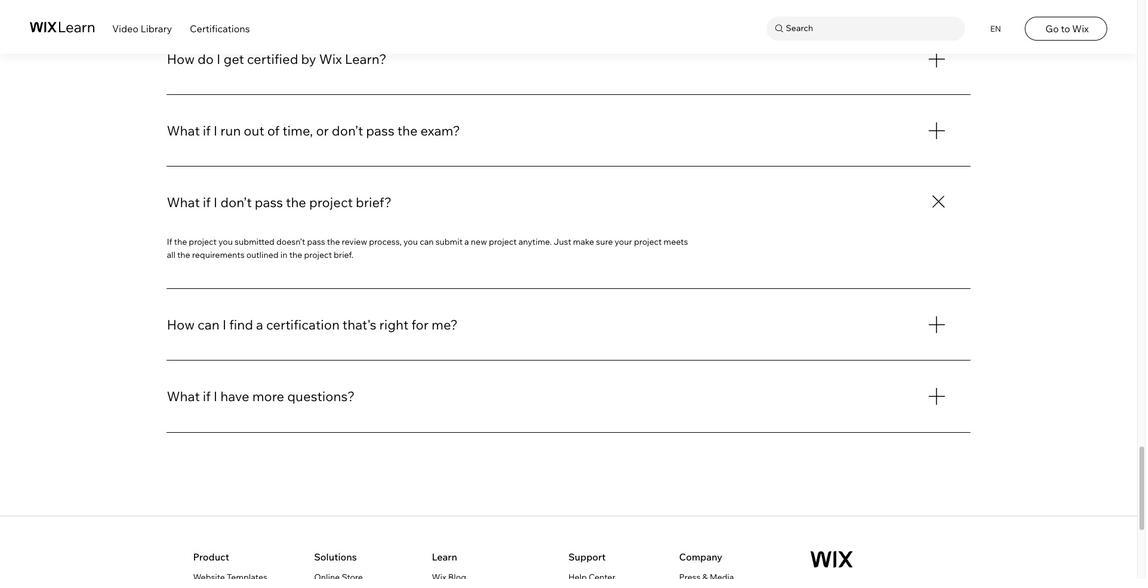 Task type: locate. For each thing, give the bounding box(es) containing it.
1 horizontal spatial wix
[[1072, 22, 1089, 34]]

pass right or on the top of the page
[[366, 122, 394, 139]]

pass right doesn't
[[307, 236, 325, 247]]

1 what from the top
[[167, 122, 200, 139]]

if for don't
[[203, 194, 211, 211]]

a
[[465, 236, 469, 247], [256, 316, 263, 333]]

you up requirements
[[219, 236, 233, 247]]

i right do
[[217, 51, 221, 67]]

1 vertical spatial what
[[167, 194, 200, 211]]

if
[[167, 236, 172, 247]]

0 vertical spatial if
[[203, 122, 211, 139]]

can inside the if the project you submitted doesn't pass the review process, you can submit a new project anytime. just make sure your project meets all the requirements outlined in the project brief.
[[420, 236, 434, 247]]

meets
[[664, 236, 688, 247]]

if left have
[[203, 388, 211, 405]]

can
[[420, 236, 434, 247], [198, 316, 220, 333]]

2 vertical spatial pass
[[307, 236, 325, 247]]

new
[[471, 236, 487, 247]]

1 horizontal spatial can
[[420, 236, 434, 247]]

brief?
[[356, 194, 392, 211]]

2 how from the top
[[167, 316, 195, 333]]

pass inside the if the project you submitted doesn't pass the review process, you can submit a new project anytime. just make sure your project meets all the requirements outlined in the project brief.
[[307, 236, 325, 247]]

the left exam?
[[397, 122, 418, 139]]

wix right to
[[1072, 22, 1089, 34]]

i left run in the left top of the page
[[214, 122, 217, 139]]

you right "process,"
[[404, 236, 418, 247]]

wix
[[1072, 22, 1089, 34], [319, 51, 342, 67]]

1 horizontal spatial you
[[404, 236, 418, 247]]

i
[[217, 51, 221, 67], [214, 122, 217, 139], [214, 194, 217, 211], [222, 316, 226, 333], [214, 388, 217, 405]]

if left run in the left top of the page
[[203, 122, 211, 139]]

0 vertical spatial how
[[167, 51, 195, 67]]

what
[[167, 122, 200, 139], [167, 194, 200, 211], [167, 388, 200, 405]]

run
[[220, 122, 241, 139]]

certifications
[[190, 22, 250, 34]]

a left new
[[465, 236, 469, 247]]

what left run in the left top of the page
[[167, 122, 200, 139]]

project up requirements
[[189, 236, 217, 247]]

0 horizontal spatial pass
[[255, 194, 283, 211]]

if up requirements
[[203, 194, 211, 211]]

1 vertical spatial don't
[[220, 194, 252, 211]]

0 horizontal spatial wix
[[319, 51, 342, 67]]

the up doesn't
[[286, 194, 306, 211]]

menu bar
[[0, 0, 1137, 54]]

what left have
[[167, 388, 200, 405]]

2 vertical spatial if
[[203, 388, 211, 405]]

right
[[379, 316, 409, 333]]

project
[[309, 194, 353, 211], [189, 236, 217, 247], [489, 236, 517, 247], [634, 236, 662, 247], [304, 250, 332, 260]]

certified
[[247, 51, 298, 67]]

can left find
[[198, 316, 220, 333]]

i left find
[[222, 316, 226, 333]]

0 vertical spatial a
[[465, 236, 469, 247]]

you
[[219, 236, 233, 247], [404, 236, 418, 247]]

do
[[198, 51, 214, 67]]

wix right by
[[319, 51, 342, 67]]

pass
[[366, 122, 394, 139], [255, 194, 283, 211], [307, 236, 325, 247]]

i left have
[[214, 388, 217, 405]]

exam?
[[421, 122, 460, 139]]

i up requirements
[[214, 194, 217, 211]]

1 vertical spatial how
[[167, 316, 195, 333]]

how
[[167, 51, 195, 67], [167, 316, 195, 333]]

the right 'if'
[[174, 236, 187, 247]]

i for have
[[214, 388, 217, 405]]

company
[[679, 551, 723, 563]]

1 horizontal spatial a
[[465, 236, 469, 247]]

0 vertical spatial what
[[167, 122, 200, 139]]

1 how from the top
[[167, 51, 195, 67]]

that's
[[343, 316, 376, 333]]

process,
[[369, 236, 402, 247]]

pass up submitted
[[255, 194, 283, 211]]

don't right or on the top of the page
[[332, 122, 363, 139]]

a right find
[[256, 316, 263, 333]]

0 horizontal spatial can
[[198, 316, 220, 333]]

for
[[411, 316, 429, 333]]

what for what if i run out of time, or don't pass the exam?
[[167, 122, 200, 139]]

learn
[[432, 551, 457, 563]]

2 vertical spatial what
[[167, 388, 200, 405]]

wix inside menu bar
[[1072, 22, 1089, 34]]

requirements
[[192, 250, 244, 260]]

1 vertical spatial if
[[203, 194, 211, 211]]

en button
[[983, 16, 1007, 40]]

0 vertical spatial pass
[[366, 122, 394, 139]]

video library
[[112, 22, 172, 34]]

go
[[1046, 22, 1059, 34]]

go to wix link
[[1025, 16, 1107, 40]]

0 vertical spatial can
[[420, 236, 434, 247]]

0 vertical spatial wix
[[1072, 22, 1089, 34]]

i for get
[[217, 51, 221, 67]]

1 horizontal spatial don't
[[332, 122, 363, 139]]

0 horizontal spatial a
[[256, 316, 263, 333]]

can left submit
[[420, 236, 434, 247]]

what up 'if'
[[167, 194, 200, 211]]

project right new
[[489, 236, 517, 247]]

3 if from the top
[[203, 388, 211, 405]]

what if i run out of time, or don't pass the exam?
[[167, 122, 460, 139]]

anytime. just
[[519, 236, 571, 247]]

time,
[[283, 122, 313, 139]]

submit
[[436, 236, 463, 247]]

don't
[[332, 122, 363, 139], [220, 194, 252, 211]]

2 if from the top
[[203, 194, 211, 211]]

what for what if i don't pass the project brief?
[[167, 194, 200, 211]]

in
[[280, 250, 287, 260]]

1 horizontal spatial pass
[[307, 236, 325, 247]]

2 what from the top
[[167, 194, 200, 211]]

1 vertical spatial wix
[[319, 51, 342, 67]]

the
[[397, 122, 418, 139], [286, 194, 306, 211], [174, 236, 187, 247], [327, 236, 340, 247], [177, 250, 190, 260], [289, 250, 302, 260]]

don't up submitted
[[220, 194, 252, 211]]

3 what from the top
[[167, 388, 200, 405]]

video
[[112, 22, 138, 34]]

if
[[203, 122, 211, 139], [203, 194, 211, 211], [203, 388, 211, 405]]

0 horizontal spatial you
[[219, 236, 233, 247]]

1 if from the top
[[203, 122, 211, 139]]

if the project you submitted doesn't pass the review process, you can submit a new project anytime. just make sure your project meets all the requirements outlined in the project brief.
[[167, 236, 688, 260]]



Task type: describe. For each thing, give the bounding box(es) containing it.
get
[[224, 51, 244, 67]]

project right your
[[634, 236, 662, 247]]

how for how can i find a certification that's right for me?
[[167, 316, 195, 333]]

certification
[[266, 316, 340, 333]]

the up brief.
[[327, 236, 340, 247]]

by
[[301, 51, 316, 67]]

how can i find a certification that's right for me?
[[167, 316, 458, 333]]

menu bar containing video library
[[0, 0, 1137, 54]]

product
[[193, 551, 229, 563]]

out
[[244, 122, 264, 139]]

library
[[141, 22, 172, 34]]

of
[[267, 122, 280, 139]]

what for what if i have more questions?
[[167, 388, 200, 405]]

review
[[342, 236, 367, 247]]

to
[[1061, 22, 1070, 34]]

if for run
[[203, 122, 211, 139]]

project left brief.
[[304, 250, 332, 260]]

project left brief?
[[309, 194, 353, 211]]

a inside the if the project you submitted doesn't pass the review process, you can submit a new project anytime. just make sure your project meets all the requirements outlined in the project brief.
[[465, 236, 469, 247]]

questions?
[[287, 388, 355, 405]]

outlined
[[246, 250, 279, 260]]

wix logo, homepage image
[[810, 551, 853, 568]]

sure
[[596, 236, 613, 247]]

0 horizontal spatial don't
[[220, 194, 252, 211]]

2 horizontal spatial pass
[[366, 122, 394, 139]]

1 you from the left
[[219, 236, 233, 247]]

i for don't
[[214, 194, 217, 211]]

en
[[990, 24, 1001, 33]]

0 vertical spatial don't
[[332, 122, 363, 139]]

Search text field
[[783, 21, 962, 36]]

1 vertical spatial can
[[198, 316, 220, 333]]

certifications link
[[190, 22, 250, 34]]

me?
[[432, 316, 458, 333]]

submitted
[[235, 236, 275, 247]]

1 vertical spatial a
[[256, 316, 263, 333]]

find
[[229, 316, 253, 333]]

go to wix
[[1046, 22, 1089, 34]]

video library link
[[112, 22, 172, 34]]

your
[[615, 236, 632, 247]]

i for find
[[222, 316, 226, 333]]

1 vertical spatial pass
[[255, 194, 283, 211]]

how for how do i get certified by wix learn?
[[167, 51, 195, 67]]

i for run
[[214, 122, 217, 139]]

solutions
[[314, 551, 357, 563]]

make
[[573, 236, 594, 247]]

how do i get certified by wix learn?
[[167, 51, 387, 67]]

brief.
[[334, 250, 354, 260]]

more
[[252, 388, 284, 405]]

if for have
[[203, 388, 211, 405]]

support
[[568, 551, 606, 563]]

2 you from the left
[[404, 236, 418, 247]]

doesn't
[[276, 236, 305, 247]]

what if i don't pass the project brief?
[[167, 194, 392, 211]]

or
[[316, 122, 329, 139]]

the right all
[[177, 250, 190, 260]]

the right in
[[289, 250, 302, 260]]

what if i have more questions?
[[167, 388, 355, 405]]

all
[[167, 250, 175, 260]]

learn?
[[345, 51, 387, 67]]

have
[[220, 388, 249, 405]]



Task type: vqa. For each thing, say whether or not it's contained in the screenshot.
the How
yes



